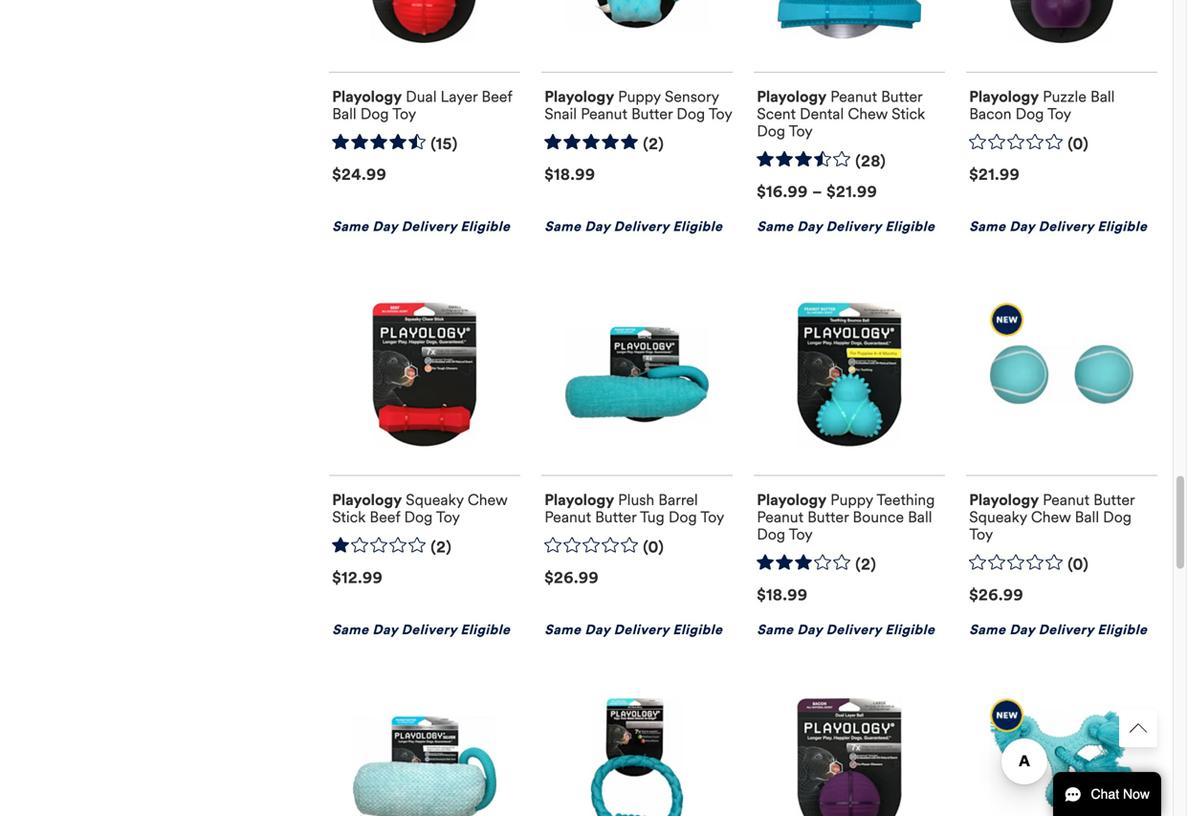 Task type: vqa. For each thing, say whether or not it's contained in the screenshot.


Task type: describe. For each thing, give the bounding box(es) containing it.
delivery for dual layer beef ball dog toy
[[402, 218, 457, 235]]

delivery for squeaky chew stick beef dog toy
[[402, 622, 457, 638]]

puppy teething peanut butter bounce ball dog toy
[[757, 491, 935, 544]]

same day delivery eligible for peanut butter squeaky chew ball dog toy
[[970, 622, 1148, 638]]

butter inside peanut butter scent dental chew stick dog toy
[[882, 87, 923, 106]]

dog inside plush barrel peanut butter tug dog toy
[[669, 508, 697, 527]]

(0) for toy
[[1068, 135, 1089, 154]]

dog inside peanut butter squeaky chew ball dog toy
[[1104, 508, 1132, 527]]

playology for puppy sensory snail peanut butter dog toy
[[545, 87, 615, 106]]

chew inside squeaky chew stick beef dog toy
[[468, 491, 508, 510]]

$26.99 for plush barrel peanut butter tug dog toy
[[545, 568, 599, 588]]

dual
[[406, 87, 437, 106]]

delivery for peanut butter scent dental chew stick dog toy
[[827, 218, 882, 235]]

ball inside "puzzle ball bacon dog toy"
[[1091, 87, 1116, 106]]

ball inside dual layer beef ball dog toy
[[332, 104, 357, 124]]

scent
[[757, 104, 796, 124]]

$26.99 for peanut butter squeaky chew ball dog toy
[[970, 586, 1024, 605]]

beef inside squeaky chew stick beef dog toy
[[370, 508, 400, 527]]

dog inside peanut butter scent dental chew stick dog toy
[[757, 122, 786, 141]]

day for squeaky chew stick beef dog toy
[[373, 622, 398, 638]]

$18.99 for puppy teething peanut butter bounce ball dog toy
[[757, 586, 808, 605]]

dog inside the puppy sensory snail peanut butter dog toy
[[677, 104, 706, 124]]

same for puppy teething peanut butter bounce ball dog toy
[[757, 622, 794, 638]]

stick inside squeaky chew stick beef dog toy
[[332, 508, 366, 527]]

same for peanut butter scent dental chew stick dog toy
[[757, 218, 794, 235]]

butter inside plush barrel peanut butter tug dog toy
[[595, 508, 637, 527]]

day for dual layer beef ball dog toy
[[373, 218, 398, 235]]

dog inside the puppy teething peanut butter bounce ball dog toy
[[757, 525, 786, 544]]

puzzle ball bacon dog toy
[[970, 87, 1116, 124]]

butter inside peanut butter squeaky chew ball dog toy
[[1094, 491, 1136, 510]]

delivery for puzzle ball bacon dog toy
[[1039, 218, 1095, 235]]

styled arrow button link
[[1120, 709, 1158, 748]]

eligible for puzzle ball bacon dog toy
[[1098, 218, 1148, 235]]

toy inside peanut butter scent dental chew stick dog toy
[[789, 122, 813, 141]]

same for plush barrel peanut butter tug dog toy
[[545, 622, 581, 638]]

same for puppy sensory snail peanut butter dog toy
[[545, 218, 581, 235]]

squeaky inside peanut butter squeaky chew ball dog toy
[[970, 508, 1028, 527]]

same day delivery eligible for squeaky chew stick beef dog toy
[[332, 622, 511, 638]]

chew inside peanut butter squeaky chew ball dog toy
[[1032, 508, 1072, 527]]

same day delivery eligible for puzzle ball bacon dog toy
[[970, 218, 1148, 235]]

peanut butter scent dental chew stick dog toy
[[757, 87, 926, 141]]

eligible for dual layer beef ball dog toy
[[461, 218, 511, 235]]

$16.99
[[757, 182, 809, 201]]

squeaky chew stick beef dog toy
[[332, 491, 508, 527]]

stick inside peanut butter scent dental chew stick dog toy
[[892, 104, 926, 124]]

plush barrel peanut butter tug dog toy
[[545, 491, 725, 527]]

toy inside dual layer beef ball dog toy
[[393, 104, 417, 124]]

puppy for bounce
[[831, 491, 874, 510]]

chew inside peanut butter scent dental chew stick dog toy
[[848, 104, 888, 124]]

barrel
[[659, 491, 698, 510]]

beef inside dual layer beef ball dog toy
[[482, 87, 512, 106]]

puzzle
[[1043, 87, 1087, 106]]

delivery for plush barrel peanut butter tug dog toy
[[614, 622, 670, 638]]

eligible for plush barrel peanut butter tug dog toy
[[673, 622, 723, 638]]

dog inside dual layer beef ball dog toy
[[361, 104, 389, 124]]

same day delivery eligible for dual layer beef ball dog toy
[[332, 218, 511, 235]]

0 reviews element for toy
[[1068, 135, 1089, 154]]

playology for dual layer beef ball dog toy
[[332, 87, 402, 106]]

tug
[[640, 508, 665, 527]]

day for puppy sensory snail peanut butter dog toy
[[585, 218, 610, 235]]

eligible for peanut butter scent dental chew stick dog toy
[[886, 218, 936, 235]]

peanut inside plush barrel peanut butter tug dog toy
[[545, 508, 592, 527]]

plush
[[619, 491, 655, 510]]

bounce
[[853, 508, 905, 527]]

day for peanut butter squeaky chew ball dog toy
[[1010, 622, 1035, 638]]

toy inside the puppy teething peanut butter bounce ball dog toy
[[789, 525, 813, 544]]

2 reviews element for butter
[[643, 135, 664, 154]]

layer
[[441, 87, 478, 106]]

eligible for puppy teething peanut butter bounce ball dog toy
[[886, 622, 936, 638]]

delivery for puppy sensory snail peanut butter dog toy
[[614, 218, 670, 235]]

eligible for puppy sensory snail peanut butter dog toy
[[673, 218, 723, 235]]

delivery for puppy teething peanut butter bounce ball dog toy
[[827, 622, 882, 638]]

toy inside squeaky chew stick beef dog toy
[[436, 508, 460, 527]]



Task type: locate. For each thing, give the bounding box(es) containing it.
$26.99 down peanut butter squeaky chew ball dog toy
[[970, 586, 1024, 605]]

(2) down the puppy sensory snail peanut butter dog toy
[[643, 135, 664, 154]]

same for squeaky chew stick beef dog toy
[[332, 622, 369, 638]]

puppy for butter
[[619, 87, 661, 106]]

ball
[[1091, 87, 1116, 106], [332, 104, 357, 124], [908, 508, 933, 527], [1076, 508, 1100, 527]]

(2) down bounce
[[856, 555, 877, 574]]

dog inside squeaky chew stick beef dog toy
[[404, 508, 433, 527]]

puppy left teething
[[831, 491, 874, 510]]

2 reviews element down bounce
[[856, 555, 877, 575]]

day for puppy teething peanut butter bounce ball dog toy
[[798, 622, 823, 638]]

(28)
[[856, 152, 887, 171]]

dog inside "puzzle ball bacon dog toy"
[[1016, 104, 1045, 124]]

1 vertical spatial puppy
[[831, 491, 874, 510]]

(0) down puzzle
[[1068, 135, 1089, 154]]

0 horizontal spatial squeaky
[[406, 491, 464, 510]]

playology for peanut butter squeaky chew ball dog toy
[[970, 491, 1040, 510]]

beef up $12.99
[[370, 508, 400, 527]]

toy
[[393, 104, 417, 124], [709, 104, 733, 124], [1048, 104, 1072, 124], [789, 122, 813, 141], [436, 508, 460, 527], [701, 508, 725, 527], [789, 525, 813, 544], [970, 525, 994, 544]]

2 reviews element down the puppy sensory snail peanut butter dog toy
[[643, 135, 664, 154]]

dental
[[800, 104, 844, 124]]

playology
[[332, 87, 402, 106], [545, 87, 615, 106], [757, 87, 827, 106], [970, 87, 1040, 106], [332, 491, 402, 510], [545, 491, 615, 510], [757, 491, 827, 510], [970, 491, 1040, 510]]

butter
[[882, 87, 923, 106], [632, 104, 673, 124], [1094, 491, 1136, 510], [595, 508, 637, 527], [808, 508, 849, 527]]

peanut inside the puppy sensory snail peanut butter dog toy
[[581, 104, 628, 124]]

delivery
[[402, 218, 457, 235], [614, 218, 670, 235], [827, 218, 882, 235], [1039, 218, 1095, 235], [402, 622, 457, 638], [614, 622, 670, 638], [827, 622, 882, 638], [1039, 622, 1095, 638]]

(0) for ball
[[1068, 555, 1089, 574]]

(2) for bounce
[[856, 555, 877, 574]]

teething
[[877, 491, 935, 510]]

0 horizontal spatial $26.99
[[545, 568, 599, 588]]

0 horizontal spatial beef
[[370, 508, 400, 527]]

0 reviews element down puzzle
[[1068, 135, 1089, 154]]

1 vertical spatial stick
[[332, 508, 366, 527]]

1 horizontal spatial puppy
[[831, 491, 874, 510]]

eligible for peanut butter squeaky chew ball dog toy
[[1098, 622, 1148, 638]]

sensory
[[665, 87, 719, 106]]

2 reviews element down squeaky chew stick beef dog toy
[[431, 538, 452, 558]]

1 horizontal spatial $18.99
[[757, 586, 808, 605]]

(2) for butter
[[643, 135, 664, 154]]

1 horizontal spatial $26.99
[[970, 586, 1024, 605]]

1 horizontal spatial 2 reviews element
[[643, 135, 664, 154]]

–
[[813, 182, 823, 201]]

day
[[373, 218, 398, 235], [585, 218, 610, 235], [798, 218, 823, 235], [1010, 218, 1035, 235], [373, 622, 398, 638], [585, 622, 610, 638], [798, 622, 823, 638], [1010, 622, 1035, 638]]

scroll to top image
[[1130, 720, 1148, 737]]

same day delivery eligible for puppy teething peanut butter bounce ball dog toy
[[757, 622, 936, 638]]

same
[[332, 218, 369, 235], [545, 218, 581, 235], [757, 218, 794, 235], [970, 218, 1006, 235], [332, 622, 369, 638], [545, 622, 581, 638], [757, 622, 794, 638], [970, 622, 1006, 638]]

(2) down squeaky chew stick beef dog toy
[[431, 538, 452, 557]]

2 reviews element for dog
[[431, 538, 452, 558]]

0 vertical spatial stick
[[892, 104, 926, 124]]

1 horizontal spatial beef
[[482, 87, 512, 106]]

$21.99 down bacon
[[970, 165, 1021, 184]]

delivery for peanut butter squeaky chew ball dog toy
[[1039, 622, 1095, 638]]

playology for puppy teething peanut butter bounce ball dog toy
[[757, 491, 827, 510]]

playology for puzzle ball bacon dog toy
[[970, 87, 1040, 106]]

puppy sensory snail peanut butter dog toy
[[545, 87, 733, 124]]

0 horizontal spatial puppy
[[619, 87, 661, 106]]

bacon
[[970, 104, 1012, 124]]

(15)
[[431, 135, 458, 154]]

stick left bacon
[[892, 104, 926, 124]]

toy inside "puzzle ball bacon dog toy"
[[1048, 104, 1072, 124]]

eligible for squeaky chew stick beef dog toy
[[461, 622, 511, 638]]

1 horizontal spatial chew
[[848, 104, 888, 124]]

beef right layer
[[482, 87, 512, 106]]

0 horizontal spatial chew
[[468, 491, 508, 510]]

puppy inside the puppy sensory snail peanut butter dog toy
[[619, 87, 661, 106]]

same day delivery eligible for puppy sensory snail peanut butter dog toy
[[545, 218, 723, 235]]

0 horizontal spatial (2)
[[431, 538, 452, 557]]

0 reviews element for tug
[[643, 538, 664, 558]]

playology for peanut butter scent dental chew stick dog toy
[[757, 87, 827, 106]]

playology for squeaky chew stick beef dog toy
[[332, 491, 402, 510]]

0 vertical spatial beef
[[482, 87, 512, 106]]

$18.99
[[545, 165, 596, 184], [757, 586, 808, 605]]

$24.99
[[332, 165, 387, 184]]

$21.99 right "–"
[[827, 182, 878, 201]]

day for peanut butter scent dental chew stick dog toy
[[798, 218, 823, 235]]

(0) for tug
[[643, 538, 664, 557]]

snail
[[545, 104, 577, 124]]

stick up $12.99
[[332, 508, 366, 527]]

dual layer beef ball dog toy
[[332, 87, 512, 124]]

same day delivery eligible
[[332, 218, 511, 235], [545, 218, 723, 235], [757, 218, 936, 235], [970, 218, 1148, 235], [332, 622, 511, 638], [545, 622, 723, 638], [757, 622, 936, 638], [970, 622, 1148, 638]]

dog
[[361, 104, 389, 124], [677, 104, 706, 124], [1016, 104, 1045, 124], [757, 122, 786, 141], [404, 508, 433, 527], [669, 508, 697, 527], [1104, 508, 1132, 527], [757, 525, 786, 544]]

same for peanut butter squeaky chew ball dog toy
[[970, 622, 1006, 638]]

0 vertical spatial puppy
[[619, 87, 661, 106]]

(0) down peanut butter squeaky chew ball dog toy
[[1068, 555, 1089, 574]]

ball inside the puppy teething peanut butter bounce ball dog toy
[[908, 508, 933, 527]]

1 horizontal spatial (2)
[[643, 135, 664, 154]]

same day delivery eligible for plush barrel peanut butter tug dog toy
[[545, 622, 723, 638]]

0 horizontal spatial $18.99
[[545, 165, 596, 184]]

ball inside peanut butter squeaky chew ball dog toy
[[1076, 508, 1100, 527]]

peanut butter squeaky chew ball dog toy
[[970, 491, 1136, 544]]

$16.99 – $21.99
[[757, 182, 878, 201]]

same for dual layer beef ball dog toy
[[332, 218, 369, 235]]

0 horizontal spatial $21.99
[[827, 182, 878, 201]]

puppy left sensory
[[619, 87, 661, 106]]

same day delivery eligible for peanut butter scent dental chew stick dog toy
[[757, 218, 936, 235]]

from $16.99 up to $21.99 element
[[757, 182, 878, 201]]

$26.99
[[545, 568, 599, 588], [970, 586, 1024, 605]]

peanut inside the puppy teething peanut butter bounce ball dog toy
[[757, 508, 804, 527]]

toy inside plush barrel peanut butter tug dog toy
[[701, 508, 725, 527]]

eligible
[[461, 218, 511, 235], [673, 218, 723, 235], [886, 218, 936, 235], [1098, 218, 1148, 235], [461, 622, 511, 638], [673, 622, 723, 638], [886, 622, 936, 638], [1098, 622, 1148, 638]]

2 reviews element
[[643, 135, 664, 154], [431, 538, 452, 558], [856, 555, 877, 575]]

2 reviews element for bounce
[[856, 555, 877, 575]]

toy inside the puppy sensory snail peanut butter dog toy
[[709, 104, 733, 124]]

$12.99
[[332, 568, 383, 588]]

(2)
[[643, 135, 664, 154], [431, 538, 452, 557], [856, 555, 877, 574]]

$18.99 for puppy sensory snail peanut butter dog toy
[[545, 165, 596, 184]]

0 reviews element for ball
[[1068, 555, 1089, 575]]

0 horizontal spatial 2 reviews element
[[431, 538, 452, 558]]

puppy inside the puppy teething peanut butter bounce ball dog toy
[[831, 491, 874, 510]]

15 reviews element
[[431, 135, 458, 154]]

1 vertical spatial $18.99
[[757, 586, 808, 605]]

butter inside the puppy sensory snail peanut butter dog toy
[[632, 104, 673, 124]]

1 horizontal spatial stick
[[892, 104, 926, 124]]

(2) for dog
[[431, 538, 452, 557]]

0 reviews element down peanut butter squeaky chew ball dog toy
[[1068, 555, 1089, 575]]

2 horizontal spatial 2 reviews element
[[856, 555, 877, 575]]

1 vertical spatial beef
[[370, 508, 400, 527]]

1 horizontal spatial squeaky
[[970, 508, 1028, 527]]

(0) down tug
[[643, 538, 664, 557]]

peanut
[[831, 87, 878, 106], [581, 104, 628, 124], [1043, 491, 1090, 510], [545, 508, 592, 527], [757, 508, 804, 527]]

toy inside peanut butter squeaky chew ball dog toy
[[970, 525, 994, 544]]

butter inside the puppy teething peanut butter bounce ball dog toy
[[808, 508, 849, 527]]

0 vertical spatial $18.99
[[545, 165, 596, 184]]

2 horizontal spatial (2)
[[856, 555, 877, 574]]

2 horizontal spatial chew
[[1032, 508, 1072, 527]]

peanut inside peanut butter scent dental chew stick dog toy
[[831, 87, 878, 106]]

$21.99
[[970, 165, 1021, 184], [827, 182, 878, 201]]

playology for plush barrel peanut butter tug dog toy
[[545, 491, 615, 510]]

squeaky inside squeaky chew stick beef dog toy
[[406, 491, 464, 510]]

same for puzzle ball bacon dog toy
[[970, 218, 1006, 235]]

beef
[[482, 87, 512, 106], [370, 508, 400, 527]]

puppy
[[619, 87, 661, 106], [831, 491, 874, 510]]

stick
[[892, 104, 926, 124], [332, 508, 366, 527]]

peanut inside peanut butter squeaky chew ball dog toy
[[1043, 491, 1090, 510]]

chew
[[848, 104, 888, 124], [468, 491, 508, 510], [1032, 508, 1072, 527]]

28 reviews element
[[856, 152, 887, 172]]

squeaky
[[406, 491, 464, 510], [970, 508, 1028, 527]]

(0)
[[1068, 135, 1089, 154], [643, 538, 664, 557], [1068, 555, 1089, 574]]

$26.99 down plush barrel peanut butter tug dog toy
[[545, 568, 599, 588]]

0 horizontal spatial stick
[[332, 508, 366, 527]]

day for puzzle ball bacon dog toy
[[1010, 218, 1035, 235]]

1 horizontal spatial $21.99
[[970, 165, 1021, 184]]

0 reviews element down tug
[[643, 538, 664, 558]]

day for plush barrel peanut butter tug dog toy
[[585, 622, 610, 638]]

0 reviews element
[[1068, 135, 1089, 154], [643, 538, 664, 558], [1068, 555, 1089, 575]]



